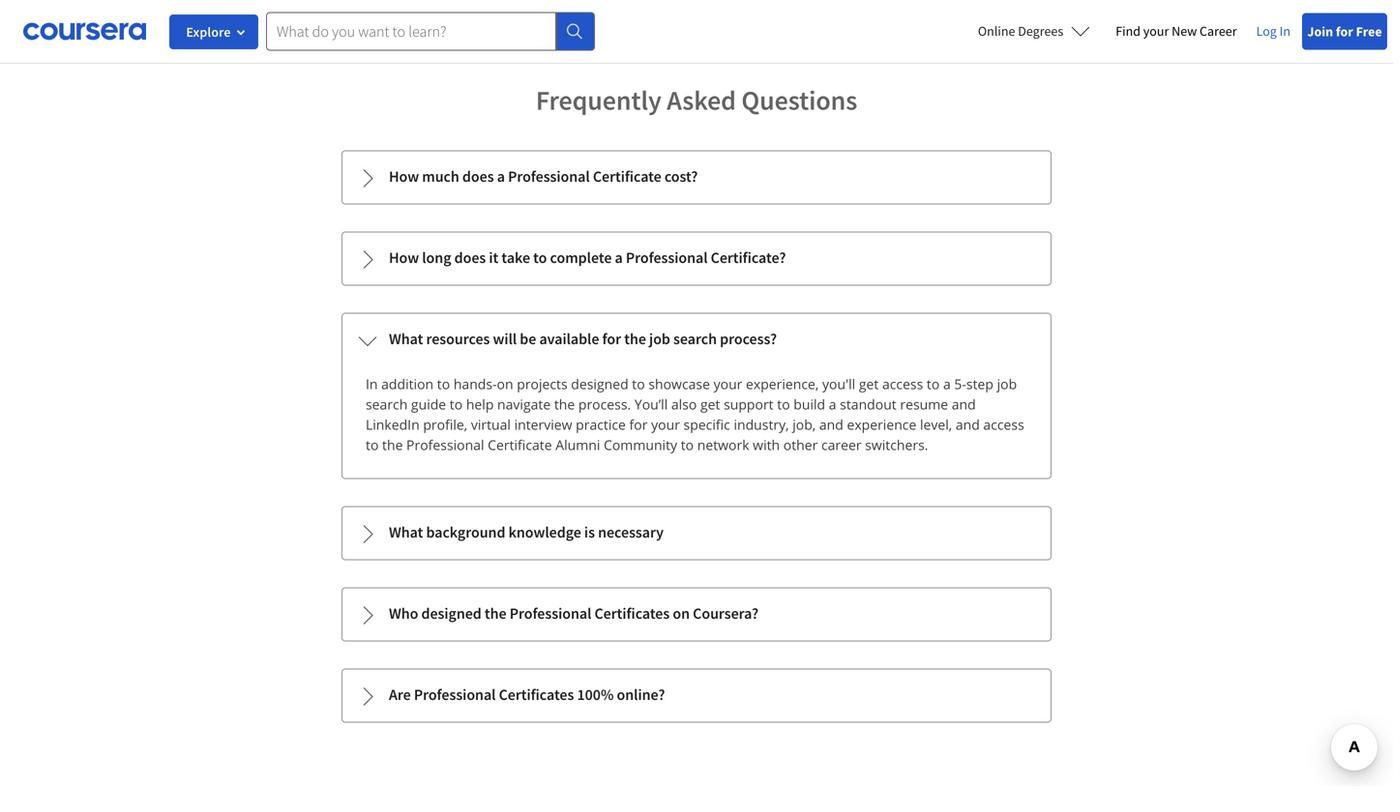 Task type: describe. For each thing, give the bounding box(es) containing it.
does for much
[[463, 167, 494, 186]]

frequently
[[536, 83, 662, 117]]

experience
[[847, 416, 917, 434]]

level,
[[921, 416, 953, 434]]

profile,
[[423, 416, 468, 434]]

new
[[1172, 22, 1198, 40]]

specific
[[684, 416, 731, 434]]

0 horizontal spatial access
[[883, 375, 924, 393]]

for inside in addition to hands-on projects designed to showcase your experience, you'll get access to a 5-step job search guide to help navigate the process. you'll also get support  to build a standout resume and linkedin profile, virtual interview practice for your specific industry, job, and experience level, and access to the professional certificate alumni community to network with other career switchers.
[[630, 416, 648, 434]]

a down the you'll
[[829, 395, 837, 414]]

the inside the what resources will be available for the job search process? dropdown button
[[625, 330, 647, 349]]

coursera image
[[23, 16, 146, 47]]

explore button
[[169, 15, 258, 49]]

job,
[[793, 416, 816, 434]]

cost?
[[665, 167, 698, 186]]

resume
[[901, 395, 949, 414]]

1 vertical spatial your
[[714, 375, 743, 393]]

knowledge
[[509, 523, 582, 542]]

linkedin
[[366, 416, 420, 434]]

are professional certificates 100% online? button
[[343, 670, 1051, 723]]

build
[[794, 395, 826, 414]]

to inside "dropdown button"
[[534, 248, 547, 268]]

also
[[672, 395, 697, 414]]

what background knowledge is necessary button
[[343, 508, 1051, 560]]

free
[[1357, 23, 1383, 40]]

it
[[489, 248, 499, 268]]

projects
[[517, 375, 568, 393]]

degrees
[[1019, 22, 1064, 40]]

a inside how much does a professional certificate cost? dropdown button
[[497, 167, 505, 186]]

join for free link
[[1303, 13, 1388, 50]]

search inside dropdown button
[[674, 330, 717, 349]]

to down experience,
[[778, 395, 791, 414]]

online?
[[617, 686, 665, 705]]

your inside the find your new career link
[[1144, 22, 1170, 40]]

who designed the professional certificates on coursera?
[[389, 604, 759, 624]]

to down the linkedin in the bottom of the page
[[366, 436, 379, 454]]

online degrees button
[[963, 10, 1107, 52]]

to up you'll
[[632, 375, 645, 393]]

step
[[967, 375, 994, 393]]

the down the linkedin in the bottom of the page
[[382, 436, 403, 454]]

industry,
[[734, 416, 789, 434]]

network
[[698, 436, 750, 454]]

job inside in addition to hands-on projects designed to showcase your experience, you'll get access to a 5-step job search guide to help navigate the process. you'll also get support  to build a standout resume and linkedin profile, virtual interview practice for your specific industry, job, and experience level, and access to the professional certificate alumni community to network with other career switchers.
[[998, 375, 1018, 393]]

available
[[540, 330, 600, 349]]

much
[[422, 167, 460, 186]]

questions
[[742, 83, 858, 117]]

does for long
[[455, 248, 486, 268]]

join
[[1308, 23, 1334, 40]]

process.
[[579, 395, 631, 414]]

will
[[493, 330, 517, 349]]

2 horizontal spatial for
[[1337, 23, 1354, 40]]

log in link
[[1247, 19, 1301, 43]]

2 vertical spatial your
[[652, 416, 680, 434]]

switchers.
[[866, 436, 929, 454]]

standout
[[840, 395, 897, 414]]

practice
[[576, 416, 626, 434]]

who
[[389, 604, 419, 624]]

1 horizontal spatial access
[[984, 416, 1025, 434]]

search inside in addition to hands-on projects designed to showcase your experience, you'll get access to a 5-step job search guide to help navigate the process. you'll also get support  to build a standout resume and linkedin profile, virtual interview practice for your specific industry, job, and experience level, and access to the professional certificate alumni community to network with other career switchers.
[[366, 395, 408, 414]]

virtual
[[471, 416, 511, 434]]

What do you want to learn? text field
[[266, 12, 557, 51]]

frequently asked questions
[[536, 83, 858, 117]]

explore
[[186, 23, 231, 41]]

designed inside in addition to hands-on projects designed to showcase your experience, you'll get access to a 5-step job search guide to help navigate the process. you'll also get support  to build a standout resume and linkedin profile, virtual interview practice for your specific industry, job, and experience level, and access to the professional certificate alumni community to network with other career switchers.
[[571, 375, 629, 393]]

100%
[[577, 686, 614, 705]]

you'll
[[823, 375, 856, 393]]

support
[[724, 395, 774, 414]]

community
[[604, 436, 678, 454]]

background
[[426, 523, 506, 542]]

what for what background knowledge is necessary
[[389, 523, 423, 542]]



Task type: vqa. For each thing, say whether or not it's contained in the screenshot.
Join for Free LINK at the right
yes



Task type: locate. For each thing, give the bounding box(es) containing it.
professional right the are
[[414, 686, 496, 705]]

a left 5-
[[944, 375, 951, 393]]

who designed the professional certificates on coursera? button
[[343, 589, 1051, 641]]

you'll
[[635, 395, 668, 414]]

does right much
[[463, 167, 494, 186]]

addition
[[382, 375, 434, 393]]

job right step
[[998, 375, 1018, 393]]

certificate inside in addition to hands-on projects designed to showcase your experience, you'll get access to a 5-step job search guide to help navigate the process. you'll also get support  to build a standout resume and linkedin profile, virtual interview practice for your specific industry, job, and experience level, and access to the professional certificate alumni community to network with other career switchers.
[[488, 436, 552, 454]]

what
[[389, 330, 423, 349], [389, 523, 423, 542]]

and down 5-
[[952, 395, 976, 414]]

0 vertical spatial does
[[463, 167, 494, 186]]

get up specific
[[701, 395, 721, 414]]

to down specific
[[681, 436, 694, 454]]

how inside dropdown button
[[389, 167, 419, 186]]

the inside who designed the professional certificates on coursera? dropdown button
[[485, 604, 507, 624]]

your down you'll
[[652, 416, 680, 434]]

0 vertical spatial get
[[859, 375, 879, 393]]

certificates left 100% on the bottom of page
[[499, 686, 574, 705]]

1 vertical spatial job
[[998, 375, 1018, 393]]

designed up the process.
[[571, 375, 629, 393]]

does left it
[[455, 248, 486, 268]]

to up resume
[[927, 375, 940, 393]]

in
[[1280, 22, 1291, 40], [366, 375, 378, 393]]

1 vertical spatial designed
[[422, 604, 482, 624]]

certificate left cost?
[[593, 167, 662, 186]]

career
[[1200, 22, 1238, 40]]

online degrees
[[979, 22, 1064, 40]]

to up guide
[[437, 375, 450, 393]]

professional down profile,
[[407, 436, 485, 454]]

for inside dropdown button
[[603, 330, 622, 349]]

job inside dropdown button
[[650, 330, 671, 349]]

interview
[[515, 416, 573, 434]]

1 horizontal spatial get
[[859, 375, 879, 393]]

0 horizontal spatial for
[[603, 330, 622, 349]]

2 vertical spatial for
[[630, 416, 648, 434]]

your
[[1144, 22, 1170, 40], [714, 375, 743, 393], [652, 416, 680, 434]]

a inside how long does it take to complete a professional certificate? "dropdown button"
[[615, 248, 623, 268]]

what up addition
[[389, 330, 423, 349]]

1 vertical spatial in
[[366, 375, 378, 393]]

2 how from the top
[[389, 248, 419, 268]]

0 horizontal spatial certificate
[[488, 436, 552, 454]]

0 vertical spatial in
[[1280, 22, 1291, 40]]

None search field
[[266, 12, 595, 51]]

0 vertical spatial how
[[389, 167, 419, 186]]

0 vertical spatial job
[[650, 330, 671, 349]]

coursera?
[[693, 604, 759, 624]]

how much does a professional certificate cost?
[[389, 167, 698, 186]]

are professional certificates 100% online?
[[389, 686, 665, 705]]

how left "long"
[[389, 248, 419, 268]]

0 horizontal spatial your
[[652, 416, 680, 434]]

how left much
[[389, 167, 419, 186]]

the up interview
[[555, 395, 575, 414]]

search up showcase
[[674, 330, 717, 349]]

0 horizontal spatial on
[[497, 375, 514, 393]]

career
[[822, 436, 862, 454]]

alumni
[[556, 436, 601, 454]]

5-
[[955, 375, 967, 393]]

1 horizontal spatial designed
[[571, 375, 629, 393]]

on inside in addition to hands-on projects designed to showcase your experience, you'll get access to a 5-step job search guide to help navigate the process. you'll also get support  to build a standout resume and linkedin profile, virtual interview practice for your specific industry, job, and experience level, and access to the professional certificate alumni community to network with other career switchers.
[[497, 375, 514, 393]]

are
[[389, 686, 411, 705]]

a right complete
[[615, 248, 623, 268]]

0 horizontal spatial search
[[366, 395, 408, 414]]

professional inside "dropdown button"
[[626, 248, 708, 268]]

1 vertical spatial on
[[673, 604, 690, 624]]

1 horizontal spatial for
[[630, 416, 648, 434]]

0 vertical spatial search
[[674, 330, 717, 349]]

job up showcase
[[650, 330, 671, 349]]

for right available
[[603, 330, 622, 349]]

find
[[1116, 22, 1141, 40]]

1 horizontal spatial job
[[998, 375, 1018, 393]]

how for how long does it take to complete a professional certificate?
[[389, 248, 419, 268]]

1 horizontal spatial in
[[1280, 22, 1291, 40]]

0 vertical spatial access
[[883, 375, 924, 393]]

1 vertical spatial certificate
[[488, 436, 552, 454]]

experience,
[[746, 375, 819, 393]]

1 vertical spatial certificates
[[499, 686, 574, 705]]

does inside dropdown button
[[463, 167, 494, 186]]

0 vertical spatial on
[[497, 375, 514, 393]]

what resources will be available for the job search process?
[[389, 330, 777, 349]]

on up navigate
[[497, 375, 514, 393]]

on
[[497, 375, 514, 393], [673, 604, 690, 624]]

asked
[[667, 83, 737, 117]]

on inside who designed the professional certificates on coursera? dropdown button
[[673, 604, 690, 624]]

1 vertical spatial get
[[701, 395, 721, 414]]

your right 'find' at the right top
[[1144, 22, 1170, 40]]

your up support on the bottom of the page
[[714, 375, 743, 393]]

how for how much does a professional certificate cost?
[[389, 167, 419, 186]]

in right log
[[1280, 22, 1291, 40]]

certificates
[[595, 604, 670, 624], [499, 686, 574, 705]]

0 horizontal spatial designed
[[422, 604, 482, 624]]

professional down the knowledge
[[510, 604, 592, 624]]

showcase
[[649, 375, 710, 393]]

how inside "dropdown button"
[[389, 248, 419, 268]]

1 vertical spatial access
[[984, 416, 1025, 434]]

1 vertical spatial how
[[389, 248, 419, 268]]

what resources will be available for the job search process? button
[[343, 314, 1051, 366]]

does
[[463, 167, 494, 186], [455, 248, 486, 268]]

what left background
[[389, 523, 423, 542]]

search
[[674, 330, 717, 349], [366, 395, 408, 414]]

log
[[1257, 22, 1278, 40]]

0 horizontal spatial get
[[701, 395, 721, 414]]

what inside what background knowledge is necessary dropdown button
[[389, 523, 423, 542]]

a right much
[[497, 167, 505, 186]]

in addition to hands-on projects designed to showcase your experience, you'll get access to a 5-step job search guide to help navigate the process. you'll also get support  to build a standout resume and linkedin profile, virtual interview practice for your specific industry, job, and experience level, and access to the professional certificate alumni community to network with other career switchers.
[[366, 375, 1025, 454]]

1 how from the top
[[389, 167, 419, 186]]

1 horizontal spatial your
[[714, 375, 743, 393]]

certificates down necessary
[[595, 604, 670, 624]]

0 vertical spatial your
[[1144, 22, 1170, 40]]

0 vertical spatial designed
[[571, 375, 629, 393]]

certificate down interview
[[488, 436, 552, 454]]

a
[[497, 167, 505, 186], [615, 248, 623, 268], [944, 375, 951, 393], [829, 395, 837, 414]]

what inside the what resources will be available for the job search process? dropdown button
[[389, 330, 423, 349]]

and up career on the right bottom
[[820, 416, 844, 434]]

how much does a professional certificate cost? button
[[343, 151, 1051, 204]]

does inside "dropdown button"
[[455, 248, 486, 268]]

1 horizontal spatial search
[[674, 330, 717, 349]]

1 vertical spatial search
[[366, 395, 408, 414]]

hands-
[[454, 375, 497, 393]]

search up the linkedin in the bottom of the page
[[366, 395, 408, 414]]

certificate?
[[711, 248, 786, 268]]

0 vertical spatial certificates
[[595, 604, 670, 624]]

and right 'level,'
[[956, 416, 980, 434]]

certificate inside dropdown button
[[593, 167, 662, 186]]

on left coursera?
[[673, 604, 690, 624]]

job
[[650, 330, 671, 349], [998, 375, 1018, 393]]

the down background
[[485, 604, 507, 624]]

1 vertical spatial does
[[455, 248, 486, 268]]

guide
[[411, 395, 446, 414]]

2 what from the top
[[389, 523, 423, 542]]

1 horizontal spatial certificate
[[593, 167, 662, 186]]

certificate
[[593, 167, 662, 186], [488, 436, 552, 454]]

0 vertical spatial certificate
[[593, 167, 662, 186]]

how long does it take to complete a professional certificate? button
[[343, 233, 1051, 285]]

0 horizontal spatial certificates
[[499, 686, 574, 705]]

get
[[859, 375, 879, 393], [701, 395, 721, 414]]

get up standout
[[859, 375, 879, 393]]

other
[[784, 436, 818, 454]]

professional
[[508, 167, 590, 186], [626, 248, 708, 268], [407, 436, 485, 454], [510, 604, 592, 624], [414, 686, 496, 705]]

take
[[502, 248, 531, 268]]

designed right who
[[422, 604, 482, 624]]

complete
[[550, 248, 612, 268]]

necessary
[[598, 523, 664, 542]]

find your new career link
[[1107, 19, 1247, 44]]

1 horizontal spatial certificates
[[595, 604, 670, 624]]

be
[[520, 330, 537, 349]]

access up resume
[[883, 375, 924, 393]]

for
[[1337, 23, 1354, 40], [603, 330, 622, 349], [630, 416, 648, 434]]

access down step
[[984, 416, 1025, 434]]

log in
[[1257, 22, 1291, 40]]

0 horizontal spatial job
[[650, 330, 671, 349]]

access
[[883, 375, 924, 393], [984, 416, 1025, 434]]

resources
[[426, 330, 490, 349]]

the right available
[[625, 330, 647, 349]]

2 horizontal spatial your
[[1144, 22, 1170, 40]]

for up community
[[630, 416, 648, 434]]

online
[[979, 22, 1016, 40]]

find your new career
[[1116, 22, 1238, 40]]

long
[[422, 248, 452, 268]]

professional up complete
[[508, 167, 590, 186]]

join for free
[[1308, 23, 1383, 40]]

help
[[466, 395, 494, 414]]

designed
[[571, 375, 629, 393], [422, 604, 482, 624]]

0 vertical spatial what
[[389, 330, 423, 349]]

in inside in addition to hands-on projects designed to showcase your experience, you'll get access to a 5-step job search guide to help navigate the process. you'll also get support  to build a standout resume and linkedin profile, virtual interview practice for your specific industry, job, and experience level, and access to the professional certificate alumni community to network with other career switchers.
[[366, 375, 378, 393]]

navigate
[[498, 395, 551, 414]]

0 vertical spatial for
[[1337, 23, 1354, 40]]

what background knowledge is necessary
[[389, 523, 664, 542]]

is
[[585, 523, 595, 542]]

designed inside dropdown button
[[422, 604, 482, 624]]

1 vertical spatial what
[[389, 523, 423, 542]]

1 what from the top
[[389, 330, 423, 349]]

what for what resources will be available for the job search process?
[[389, 330, 423, 349]]

for right join in the right top of the page
[[1337, 23, 1354, 40]]

with
[[753, 436, 780, 454]]

how long does it take to complete a professional certificate?
[[389, 248, 786, 268]]

the
[[625, 330, 647, 349], [555, 395, 575, 414], [382, 436, 403, 454], [485, 604, 507, 624]]

to up profile,
[[450, 395, 463, 414]]

1 horizontal spatial on
[[673, 604, 690, 624]]

process?
[[720, 330, 777, 349]]

professional left 'certificate?'
[[626, 248, 708, 268]]

0 horizontal spatial in
[[366, 375, 378, 393]]

in left addition
[[366, 375, 378, 393]]

and
[[952, 395, 976, 414], [820, 416, 844, 434], [956, 416, 980, 434]]

professional inside in addition to hands-on projects designed to showcase your experience, you'll get access to a 5-step job search guide to help navigate the process. you'll also get support  to build a standout resume and linkedin profile, virtual interview practice for your specific industry, job, and experience level, and access to the professional certificate alumni community to network with other career switchers.
[[407, 436, 485, 454]]

to right take
[[534, 248, 547, 268]]

how
[[389, 167, 419, 186], [389, 248, 419, 268]]

1 vertical spatial for
[[603, 330, 622, 349]]



